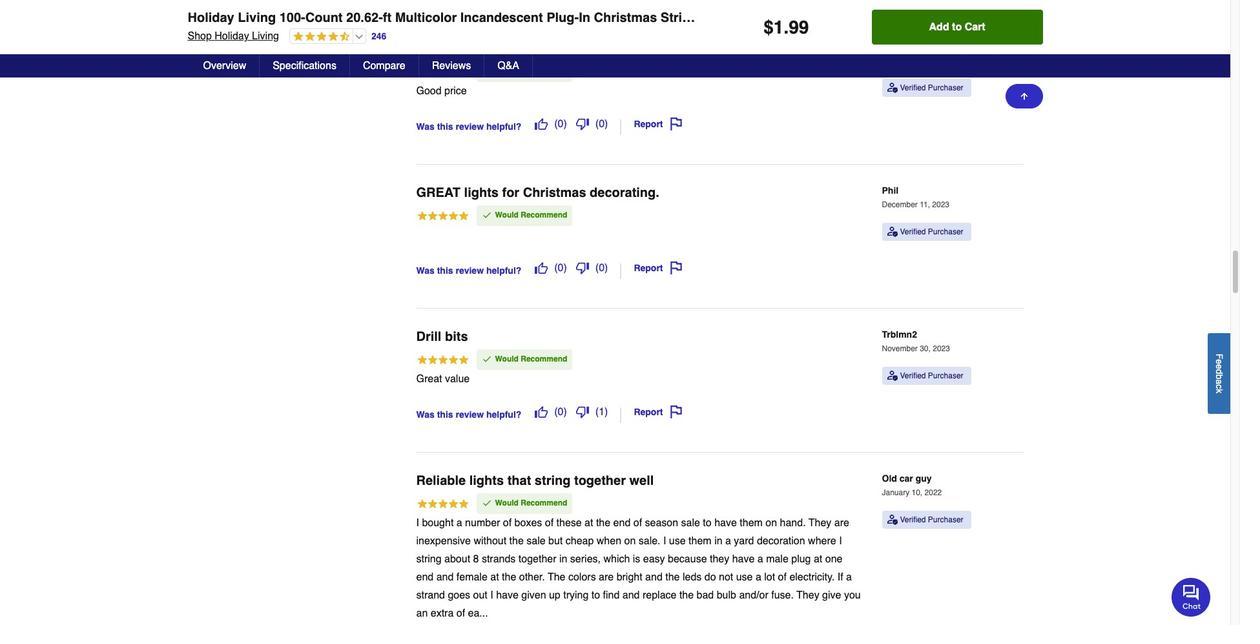 Task type: vqa. For each thing, say whether or not it's contained in the screenshot.
5-
no



Task type: describe. For each thing, give the bounding box(es) containing it.
string inside i bought a number of boxes of these at the end of season sale to have them on hand.  they are inexpensive without the sale but cheap when on sale.  i use them in a yard decoration where i string about 8 strands together in series, which is easy because they have a male plug at one end and female at the other.  the colors are bright and the leds do not use a lot of electricity.  if a strand goes out i have given up trying to find and replace the bad bulb and/or fuse.  they give you an extra of ea...
[[416, 554, 442, 565]]

this for good
[[437, 121, 453, 132]]

out
[[473, 590, 488, 602]]

the down strands
[[502, 572, 516, 583]]

shop
[[188, 30, 212, 42]]

plug
[[792, 554, 811, 565]]

would for great
[[495, 210, 519, 220]]

cart
[[965, 21, 986, 33]]

1 horizontal spatial are
[[835, 518, 850, 529]]

flag image
[[670, 406, 683, 419]]

5 stars image for good
[[416, 66, 469, 80]]

decoration
[[757, 536, 806, 547]]

specifications button
[[260, 54, 350, 78]]

of up sale.
[[634, 518, 642, 529]]

incandescent
[[461, 10, 543, 25]]

( for thumb down image for drill bits
[[596, 406, 599, 418]]

which
[[604, 554, 630, 565]]

of up 'but'
[[545, 518, 554, 529]]

1 horizontal spatial christmas
[[594, 10, 657, 25]]

cheap
[[566, 536, 594, 547]]

10,
[[912, 489, 923, 498]]

price for good price for the product
[[454, 41, 485, 56]]

2 e from the top
[[1215, 364, 1225, 369]]

3 purchaser from the top
[[928, 371, 964, 380]]

0 vertical spatial living
[[238, 10, 276, 25]]

( 0 ) for great lights for christmas decorating.
[[555, 262, 567, 274]]

hand.
[[780, 518, 806, 529]]

( for the thumb up icon
[[555, 118, 558, 130]]

2 horizontal spatial and
[[646, 572, 663, 583]]

( 1 )
[[596, 406, 608, 418]]

20.62-
[[346, 10, 383, 25]]

2023 inside trblmn2 november 30, 2023
[[933, 345, 950, 354]]

one
[[826, 554, 843, 565]]

1 horizontal spatial in
[[715, 536, 723, 547]]

thumb down image for good price for the product
[[576, 117, 589, 130]]

you
[[844, 590, 861, 602]]

0 vertical spatial holiday
[[188, 10, 234, 25]]

( for thumb down icon
[[596, 262, 599, 274]]

overview
[[203, 60, 246, 72]]

99
[[789, 17, 809, 37]]

was for good price for the product
[[416, 121, 435, 132]]

sale.
[[639, 536, 661, 547]]

review for christmas
[[456, 266, 484, 276]]

female
[[457, 572, 488, 583]]

phil
[[882, 185, 899, 196]]

1 horizontal spatial and
[[623, 590, 640, 602]]

reviews
[[432, 60, 471, 72]]

246
[[372, 31, 387, 41]]

bright
[[617, 572, 643, 583]]

holiday living 100-count 20.62-ft multicolor incandescent plug-in christmas string lights
[[188, 10, 741, 25]]

3 would recommend from the top
[[495, 355, 568, 364]]

helpful? for christmas
[[487, 266, 522, 276]]

would for drill
[[495, 355, 519, 364]]

verified purchaser for decorating.
[[900, 227, 964, 236]]

was this review helpful? for christmas
[[416, 266, 522, 276]]

december for good price for the product
[[882, 56, 918, 65]]

i left bought
[[416, 518, 419, 529]]

cynt
[[882, 41, 902, 52]]

male
[[766, 554, 789, 565]]

that
[[508, 473, 531, 488]]

11,
[[920, 200, 930, 210]]

i right out
[[491, 590, 493, 602]]

if
[[838, 572, 844, 583]]

december for great lights for christmas decorating.
[[882, 200, 918, 210]]

f e e d b a c k button
[[1208, 333, 1231, 414]]

trblmn2 november 30, 2023
[[882, 329, 950, 354]]

good for good price
[[416, 85, 442, 97]]

trblmn2
[[882, 329, 918, 340]]

bought
[[422, 518, 454, 529]]

inexpensive
[[416, 536, 471, 547]]

boxes
[[515, 518, 542, 529]]

0 vertical spatial them
[[740, 518, 763, 529]]

checkmark image for bits
[[482, 354, 492, 364]]

great
[[416, 185, 461, 200]]

verified purchaser icon image for product
[[888, 83, 898, 93]]

0 vertical spatial on
[[766, 518, 777, 529]]

purchaser for decorating.
[[928, 227, 964, 236]]

when
[[597, 536, 622, 547]]

compare
[[363, 60, 406, 72]]

ea...
[[468, 608, 488, 620]]

$
[[764, 17, 774, 37]]

( for thumb down image corresponding to good price for the product
[[596, 118, 599, 130]]

1 e from the top
[[1215, 359, 1225, 364]]

3 verified purchaser from the top
[[900, 371, 964, 380]]

would recommend for the
[[495, 66, 568, 75]]

f e e d b a c k
[[1215, 354, 1225, 393]]

product
[[532, 41, 580, 56]]

verified for decorating.
[[900, 227, 926, 236]]

leds
[[683, 572, 702, 583]]

multicolor
[[395, 10, 457, 25]]

0 horizontal spatial and
[[437, 572, 454, 583]]

0 horizontal spatial use
[[669, 536, 686, 547]]

bits
[[445, 329, 468, 344]]

was for great lights for christmas decorating.
[[416, 266, 435, 276]]

number
[[465, 518, 500, 529]]

series,
[[570, 554, 601, 565]]

about
[[445, 554, 470, 565]]

specifications
[[273, 60, 337, 72]]

fuse.
[[772, 590, 794, 602]]

the left "bad"
[[680, 590, 694, 602]]

report button for decorating.
[[630, 257, 687, 279]]

3 recommend from the top
[[521, 355, 568, 364]]

1 horizontal spatial use
[[736, 572, 753, 583]]

strands
[[482, 554, 516, 565]]

season
[[645, 518, 679, 529]]

ft
[[383, 10, 392, 25]]

reliable
[[416, 473, 466, 488]]

reviews button
[[419, 54, 485, 78]]

100-
[[280, 10, 305, 25]]

0 horizontal spatial christmas
[[523, 185, 586, 200]]

i right where
[[839, 536, 842, 547]]

would for reliable
[[495, 499, 519, 508]]

november
[[882, 345, 918, 354]]

( for thumb up icon associated with christmas
[[555, 262, 558, 274]]

would for good
[[495, 66, 519, 75]]

i bought a number of boxes of these at the end of season sale to have them on hand.  they are inexpensive without the sale but cheap when on sale.  i use them in a yard decoration where i string about 8 strands together in series, which is easy because they have a male plug at one end and female at the other.  the colors are bright and the leds do not use a lot of electricity.  if a strand goes out i have given up trying to find and replace the bad bulb and/or fuse.  they give you an extra of ea...
[[416, 518, 861, 620]]

1 horizontal spatial to
[[703, 518, 712, 529]]

give
[[823, 590, 842, 602]]

price for good price
[[445, 85, 467, 97]]

plug-
[[547, 10, 579, 25]]

old
[[882, 473, 897, 484]]

do
[[705, 572, 716, 583]]

1 horizontal spatial at
[[585, 518, 593, 529]]

helpful? for the
[[487, 121, 522, 132]]

trying
[[564, 590, 589, 602]]

3 was this review helpful? from the top
[[416, 410, 522, 420]]

of right lot
[[778, 572, 787, 583]]

compare button
[[350, 54, 419, 78]]

this for great
[[437, 266, 453, 276]]

to inside button
[[953, 21, 962, 33]]

add
[[930, 21, 950, 33]]

1 vertical spatial holiday
[[215, 30, 249, 42]]

find
[[603, 590, 620, 602]]

1 vertical spatial them
[[689, 536, 712, 547]]

great
[[416, 373, 442, 385]]

given
[[522, 590, 546, 602]]

5 stars image for reliable
[[416, 498, 469, 512]]

cynt december 6, 2023
[[882, 41, 946, 65]]

a right bought
[[457, 518, 462, 529]]

verified purchaser for product
[[900, 83, 964, 92]]

3 helpful? from the top
[[487, 410, 522, 420]]

k
[[1215, 389, 1225, 393]]

lights for great
[[464, 185, 499, 200]]

the left leds
[[666, 572, 680, 583]]

0 for drill bits
[[558, 406, 564, 418]]

verified purchaser icon image for together
[[888, 515, 898, 525]]

where
[[808, 536, 837, 547]]

lights
[[702, 10, 741, 25]]

add to cart button
[[872, 10, 1043, 45]]

because
[[668, 554, 707, 565]]

1 vertical spatial are
[[599, 572, 614, 583]]



Task type: locate. For each thing, give the bounding box(es) containing it.
recommend down product
[[521, 66, 568, 75]]

0 for good price for the product
[[558, 118, 564, 130]]

thumb down image
[[576, 117, 589, 130], [576, 406, 589, 419]]

review
[[456, 121, 484, 132], [456, 266, 484, 276], [456, 410, 484, 420]]

report button for product
[[630, 113, 687, 135]]

1 would recommend from the top
[[495, 66, 568, 75]]

2 vertical spatial report button
[[630, 401, 687, 423]]

1 horizontal spatial string
[[535, 473, 571, 488]]

verified purchaser down 2022
[[900, 515, 964, 525]]

1 left 99
[[774, 17, 784, 37]]

1 5 stars image from the top
[[416, 66, 469, 80]]

1 thumb down image from the top
[[576, 117, 589, 130]]

0 horizontal spatial them
[[689, 536, 712, 547]]

sale
[[681, 518, 700, 529], [527, 536, 546, 547]]

at left the one
[[814, 554, 823, 565]]

0 vertical spatial checkmark image
[[482, 210, 492, 220]]

1 report button from the top
[[630, 113, 687, 135]]

d
[[1215, 369, 1225, 374]]

verified down 30,
[[900, 371, 926, 380]]

bad
[[697, 590, 714, 602]]

( 0 ) for drill bits
[[555, 406, 567, 418]]

value
[[445, 373, 470, 385]]

use right not
[[736, 572, 753, 583]]

2 report from the top
[[634, 263, 663, 273]]

0 vertical spatial for
[[488, 41, 506, 56]]

0 vertical spatial christmas
[[594, 10, 657, 25]]

on
[[766, 518, 777, 529], [625, 536, 636, 547]]

4 recommend from the top
[[521, 499, 568, 508]]

q&a
[[498, 60, 520, 72]]

at right these
[[585, 518, 593, 529]]

3 5 stars image from the top
[[416, 354, 469, 368]]

other.
[[519, 572, 545, 583]]

1 horizontal spatial them
[[740, 518, 763, 529]]

0 vertical spatial good
[[416, 41, 450, 56]]

0 vertical spatial use
[[669, 536, 686, 547]]

checkmark image down great lights for christmas decorating.
[[482, 210, 492, 220]]

verified for together
[[900, 515, 926, 525]]

a up k
[[1215, 379, 1225, 384]]

and down about
[[437, 572, 454, 583]]

easy
[[643, 554, 665, 565]]

good up reviews
[[416, 41, 450, 56]]

0 vertical spatial 2023
[[929, 56, 946, 65]]

december down cynt
[[882, 56, 918, 65]]

end up strand
[[416, 572, 434, 583]]

c
[[1215, 384, 1225, 389]]

together left well
[[574, 473, 626, 488]]

0 vertical spatial string
[[535, 473, 571, 488]]

0 vertical spatial end
[[614, 518, 631, 529]]

1 vertical spatial in
[[560, 554, 568, 565]]

0 vertical spatial checkmark image
[[482, 66, 492, 76]]

0 vertical spatial have
[[715, 518, 737, 529]]

lights right great
[[464, 185, 499, 200]]

0 vertical spatial to
[[953, 21, 962, 33]]

0 horizontal spatial together
[[519, 554, 557, 565]]

0 horizontal spatial string
[[416, 554, 442, 565]]

2 horizontal spatial at
[[814, 554, 823, 565]]

verified
[[900, 83, 926, 92], [900, 227, 926, 236], [900, 371, 926, 380], [900, 515, 926, 525]]

3 report from the top
[[634, 407, 663, 417]]

verified down '6,'
[[900, 83, 926, 92]]

end
[[614, 518, 631, 529], [416, 572, 434, 583]]

1 vertical spatial good
[[416, 85, 442, 97]]

1 verified purchaser icon image from the top
[[888, 83, 898, 93]]

arrow up image
[[1019, 91, 1030, 101]]

1 horizontal spatial end
[[614, 518, 631, 529]]

december inside cynt december 6, 2023
[[882, 56, 918, 65]]

recommend down the reliable lights that string together well
[[521, 499, 568, 508]]

2 report button from the top
[[630, 257, 687, 279]]

1 horizontal spatial 1
[[774, 17, 784, 37]]

2 good from the top
[[416, 85, 442, 97]]

have up yard
[[715, 518, 737, 529]]

and down bright
[[623, 590, 640, 602]]

good down reviews
[[416, 85, 442, 97]]

( 0 ) for good price for the product
[[555, 118, 567, 130]]

good
[[416, 41, 450, 56], [416, 85, 442, 97]]

2 verified purchaser icon image from the top
[[888, 227, 898, 237]]

review for the
[[456, 121, 484, 132]]

2023 right '6,'
[[929, 56, 946, 65]]

1 vertical spatial they
[[797, 590, 820, 602]]

the
[[509, 41, 528, 56], [596, 518, 611, 529], [510, 536, 524, 547], [502, 572, 516, 583], [666, 572, 680, 583], [680, 590, 694, 602]]

2 vertical spatial helpful?
[[487, 410, 522, 420]]

a left yard
[[726, 536, 731, 547]]

1 vertical spatial was this review helpful?
[[416, 266, 522, 276]]

they
[[809, 518, 832, 529], [797, 590, 820, 602]]

2 vertical spatial at
[[491, 572, 499, 583]]

2 was from the top
[[416, 266, 435, 276]]

0 vertical spatial 1
[[774, 17, 784, 37]]

5 stars image up the good price
[[416, 66, 469, 80]]

1 vertical spatial use
[[736, 572, 753, 583]]

living up specifications
[[252, 30, 279, 42]]

1 horizontal spatial together
[[574, 473, 626, 488]]

1 vertical spatial end
[[416, 572, 434, 583]]

1 december from the top
[[882, 56, 918, 65]]

recommend for string
[[521, 499, 568, 508]]

(
[[555, 118, 558, 130], [596, 118, 599, 130], [555, 262, 558, 274], [596, 262, 599, 274], [555, 406, 558, 418], [596, 406, 599, 418]]

recommend
[[521, 66, 568, 75], [521, 210, 568, 220], [521, 355, 568, 364], [521, 499, 568, 508]]

lot
[[765, 572, 776, 583]]

2 checkmark image from the top
[[482, 498, 492, 508]]

2023 right 30,
[[933, 345, 950, 354]]

good for good price for the product
[[416, 41, 450, 56]]

up
[[549, 590, 561, 602]]

3 this from the top
[[437, 410, 453, 420]]

recommend for the
[[521, 66, 568, 75]]

old car guy january 10, 2022
[[882, 473, 942, 498]]

they down electricity.
[[797, 590, 820, 602]]

december down phil
[[882, 200, 918, 210]]

use up because
[[669, 536, 686, 547]]

purchaser for together
[[928, 515, 964, 525]]

guy
[[916, 473, 932, 484]]

2 5 stars image from the top
[[416, 210, 469, 224]]

1 purchaser from the top
[[928, 83, 964, 92]]

are up where
[[835, 518, 850, 529]]

4 would from the top
[[495, 499, 519, 508]]

( for thumb up image
[[555, 406, 558, 418]]

2 vertical spatial was
[[416, 410, 435, 420]]

would recommend up boxes
[[495, 499, 568, 508]]

them up yard
[[740, 518, 763, 529]]

add to cart
[[930, 21, 986, 33]]

a inside f e e d b a c k button
[[1215, 379, 1225, 384]]

helpful?
[[487, 121, 522, 132], [487, 266, 522, 276], [487, 410, 522, 420]]

reliable lights that string together well
[[416, 473, 654, 488]]

recommend up thumb up image
[[521, 355, 568, 364]]

lights left 'that' at the left bottom of page
[[470, 473, 504, 488]]

0 vertical spatial helpful?
[[487, 121, 522, 132]]

3 verified purchaser icon image from the top
[[888, 371, 898, 381]]

verified purchaser down 30,
[[900, 371, 964, 380]]

1 vertical spatial for
[[502, 185, 520, 200]]

$ 1 . 99
[[764, 17, 809, 37]]

checkmark image
[[482, 66, 492, 76], [482, 354, 492, 364]]

and/or
[[739, 590, 769, 602]]

2 recommend from the top
[[521, 210, 568, 220]]

0 vertical spatial lights
[[464, 185, 499, 200]]

the down boxes
[[510, 536, 524, 547]]

goes
[[448, 590, 470, 602]]

2 would from the top
[[495, 210, 519, 220]]

1 vertical spatial thumb up image
[[535, 262, 548, 274]]

thumb down image
[[576, 262, 589, 274]]

1 checkmark image from the top
[[482, 210, 492, 220]]

1 vertical spatial report
[[634, 263, 663, 273]]

1 vertical spatial christmas
[[523, 185, 586, 200]]

1 vertical spatial 2023
[[933, 200, 950, 210]]

2 verified from the top
[[900, 227, 926, 236]]

thumb up image
[[535, 406, 548, 419]]

0 vertical spatial are
[[835, 518, 850, 529]]

on up the is
[[625, 536, 636, 547]]

1 vertical spatial report button
[[630, 257, 687, 279]]

string down inexpensive
[[416, 554, 442, 565]]

1 vertical spatial was
[[416, 266, 435, 276]]

holiday up overview button
[[215, 30, 249, 42]]

a
[[1215, 379, 1225, 384], [457, 518, 462, 529], [726, 536, 731, 547], [758, 554, 764, 565], [756, 572, 762, 583], [847, 572, 852, 583]]

2 would recommend from the top
[[495, 210, 568, 220]]

bulb
[[717, 590, 737, 602]]

0 vertical spatial thumb down image
[[576, 117, 589, 130]]

0 vertical spatial review
[[456, 121, 484, 132]]

in
[[579, 10, 591, 25]]

great lights for christmas decorating.
[[416, 185, 660, 200]]

recommend down great lights for christmas decorating.
[[521, 210, 568, 220]]

2 checkmark image from the top
[[482, 354, 492, 364]]

1 good from the top
[[416, 41, 450, 56]]

together inside i bought a number of boxes of these at the end of season sale to have them on hand.  they are inexpensive without the sale but cheap when on sale.  i use them in a yard decoration where i string about 8 strands together in series, which is easy because they have a male plug at one end and female at the other.  the colors are bright and the leds do not use a lot of electricity.  if a strand goes out i have given up trying to find and replace the bad bulb and/or fuse.  they give you an extra of ea...
[[519, 554, 557, 565]]

would recommend down great lights for christmas decorating.
[[495, 210, 568, 220]]

at down strands
[[491, 572, 499, 583]]

verified down 10,
[[900, 515, 926, 525]]

e
[[1215, 359, 1225, 364], [1215, 364, 1225, 369]]

0 vertical spatial sale
[[681, 518, 700, 529]]

thumb up image for the
[[535, 117, 548, 130]]

0 vertical spatial flag image
[[670, 117, 683, 130]]

2 purchaser from the top
[[928, 227, 964, 236]]

1 verified from the top
[[900, 83, 926, 92]]

2 verified purchaser from the top
[[900, 227, 964, 236]]

2 was this review helpful? from the top
[[416, 266, 522, 276]]

checkmark image for that
[[482, 498, 492, 508]]

decorating.
[[590, 185, 660, 200]]

2023 right 11,
[[933, 200, 950, 210]]

good price for the product
[[416, 41, 580, 56]]

0 horizontal spatial 1
[[599, 406, 605, 418]]

in up the
[[560, 554, 568, 565]]

verified for product
[[900, 83, 926, 92]]

3 review from the top
[[456, 410, 484, 420]]

1 vertical spatial on
[[625, 536, 636, 547]]

holiday
[[188, 10, 234, 25], [215, 30, 249, 42]]

they up where
[[809, 518, 832, 529]]

are up the "find"
[[599, 572, 614, 583]]

f
[[1215, 354, 1225, 359]]

purchaser down 30,
[[928, 371, 964, 380]]

0 vertical spatial thumb up image
[[535, 117, 548, 130]]

1 vertical spatial 1
[[599, 406, 605, 418]]

verified purchaser down 11,
[[900, 227, 964, 236]]

8
[[473, 554, 479, 565]]

to up they
[[703, 518, 712, 529]]

1 vertical spatial have
[[733, 554, 755, 565]]

2023 for decorating.
[[933, 200, 950, 210]]

e up d in the bottom of the page
[[1215, 359, 1225, 364]]

1 vertical spatial at
[[814, 554, 823, 565]]

and down easy
[[646, 572, 663, 583]]

1 report from the top
[[634, 119, 663, 129]]

1 helpful? from the top
[[487, 121, 522, 132]]

verified purchaser icon image down january
[[888, 515, 898, 525]]

flag image for great lights for christmas decorating.
[[670, 262, 683, 274]]

checkmark image for for
[[482, 210, 492, 220]]

2 horizontal spatial to
[[953, 21, 962, 33]]

0 horizontal spatial on
[[625, 536, 636, 547]]

1 was this review helpful? from the top
[[416, 121, 522, 132]]

electricity.
[[790, 572, 835, 583]]

chat invite button image
[[1172, 578, 1212, 617]]

0 horizontal spatial end
[[416, 572, 434, 583]]

on up decoration
[[766, 518, 777, 529]]

recommend for christmas
[[521, 210, 568, 220]]

was for drill bits
[[416, 410, 435, 420]]

1 for $
[[774, 17, 784, 37]]

0 vertical spatial was
[[416, 121, 435, 132]]

5 stars image down great
[[416, 210, 469, 224]]

for for christmas
[[502, 185, 520, 200]]

without
[[474, 536, 507, 547]]

them
[[740, 518, 763, 529], [689, 536, 712, 547]]

4 verified purchaser icon image from the top
[[888, 515, 898, 525]]

2 thumb up image from the top
[[535, 262, 548, 274]]

5 stars image
[[416, 66, 469, 80], [416, 210, 469, 224], [416, 354, 469, 368], [416, 498, 469, 512]]

purchaser down cynt december 6, 2023
[[928, 83, 964, 92]]

2 helpful? from the top
[[487, 266, 522, 276]]

the
[[548, 572, 566, 583]]

report for decorating.
[[634, 263, 663, 273]]

1 this from the top
[[437, 121, 453, 132]]

0 vertical spatial in
[[715, 536, 723, 547]]

1 would from the top
[[495, 66, 519, 75]]

1 flag image from the top
[[670, 117, 683, 130]]

1 for (
[[599, 406, 605, 418]]

report button
[[630, 113, 687, 135], [630, 257, 687, 279], [630, 401, 687, 423]]

2023
[[929, 56, 946, 65], [933, 200, 950, 210], [933, 345, 950, 354]]

have left given
[[496, 590, 519, 602]]

a left lot
[[756, 572, 762, 583]]

of left ea...
[[457, 608, 465, 620]]

string
[[661, 10, 698, 25]]

checkmark image for price
[[482, 66, 492, 76]]

verified purchaser down '6,'
[[900, 83, 964, 92]]

is
[[633, 554, 641, 565]]

count
[[305, 10, 343, 25]]

0 horizontal spatial in
[[560, 554, 568, 565]]

2 vertical spatial have
[[496, 590, 519, 602]]

0 vertical spatial together
[[574, 473, 626, 488]]

1 checkmark image from the top
[[482, 66, 492, 76]]

1 thumb up image from the top
[[535, 117, 548, 130]]

for
[[488, 41, 506, 56], [502, 185, 520, 200]]

1 horizontal spatial sale
[[681, 518, 700, 529]]

5 stars image for great
[[416, 210, 469, 224]]

are
[[835, 518, 850, 529], [599, 572, 614, 583]]

verified purchaser icon image down phil
[[888, 227, 898, 237]]

sale right the season
[[681, 518, 700, 529]]

drill bits
[[416, 329, 468, 344]]

30,
[[920, 345, 931, 354]]

1 horizontal spatial on
[[766, 518, 777, 529]]

have
[[715, 518, 737, 529], [733, 554, 755, 565], [496, 590, 519, 602]]

2022
[[925, 489, 942, 498]]

i right sale.
[[664, 536, 666, 547]]

1 vertical spatial to
[[703, 518, 712, 529]]

verified purchaser icon image
[[888, 83, 898, 93], [888, 227, 898, 237], [888, 371, 898, 381], [888, 515, 898, 525]]

2 thumb down image from the top
[[576, 406, 589, 419]]

not
[[719, 572, 734, 583]]

4 would recommend from the top
[[495, 499, 568, 508]]

purchaser for product
[[928, 83, 964, 92]]

3 verified from the top
[[900, 371, 926, 380]]

use
[[669, 536, 686, 547], [736, 572, 753, 583]]

5 stars image up bought
[[416, 498, 469, 512]]

would recommend down product
[[495, 66, 568, 75]]

0 vertical spatial they
[[809, 518, 832, 529]]

thumb down image for drill bits
[[576, 406, 589, 419]]

1 verified purchaser from the top
[[900, 83, 964, 92]]

in up they
[[715, 536, 723, 547]]

thumb up image
[[535, 117, 548, 130], [535, 262, 548, 274]]

flag image for good price for the product
[[670, 117, 683, 130]]

to right add
[[953, 21, 962, 33]]

would recommend for string
[[495, 499, 568, 508]]

december inside phil december 11, 2023
[[882, 200, 918, 210]]

2023 inside cynt december 6, 2023
[[929, 56, 946, 65]]

3 report button from the top
[[630, 401, 687, 423]]

1 vertical spatial thumb down image
[[576, 406, 589, 419]]

together
[[574, 473, 626, 488], [519, 554, 557, 565]]

january
[[882, 489, 910, 498]]

was
[[416, 121, 435, 132], [416, 266, 435, 276], [416, 410, 435, 420]]

string
[[535, 473, 571, 488], [416, 554, 442, 565]]

2 this from the top
[[437, 266, 453, 276]]

car
[[900, 473, 914, 484]]

living up the shop holiday living
[[238, 10, 276, 25]]

( 0 )
[[555, 118, 567, 130], [596, 118, 608, 130], [555, 262, 567, 274], [596, 262, 608, 274], [555, 406, 567, 418]]

lights for reliable
[[470, 473, 504, 488]]

was this review helpful? for the
[[416, 121, 522, 132]]

1 vertical spatial december
[[882, 200, 918, 210]]

would recommend up thumb up image
[[495, 355, 568, 364]]

together up other.
[[519, 554, 557, 565]]

1 review from the top
[[456, 121, 484, 132]]

verified purchaser icon image down cynt december 6, 2023
[[888, 83, 898, 93]]

2 december from the top
[[882, 200, 918, 210]]

flag image
[[670, 117, 683, 130], [670, 262, 683, 274]]

0 horizontal spatial sale
[[527, 536, 546, 547]]

2023 for product
[[929, 56, 946, 65]]

and
[[437, 572, 454, 583], [646, 572, 663, 583], [623, 590, 640, 602]]

thumb up image for christmas
[[535, 262, 548, 274]]

verified purchaser icon image down the november
[[888, 371, 898, 381]]

1 was from the top
[[416, 121, 435, 132]]

3 would from the top
[[495, 355, 519, 364]]

0 vertical spatial this
[[437, 121, 453, 132]]

6,
[[920, 56, 927, 65]]

overview button
[[190, 54, 260, 78]]

1 vertical spatial living
[[252, 30, 279, 42]]

a left male
[[758, 554, 764, 565]]

1 vertical spatial checkmark image
[[482, 498, 492, 508]]

1 right thumb up image
[[599, 406, 605, 418]]

shop holiday living
[[188, 30, 279, 42]]

sale left 'but'
[[527, 536, 546, 547]]

1 vertical spatial helpful?
[[487, 266, 522, 276]]

an
[[416, 608, 428, 620]]

1 recommend from the top
[[521, 66, 568, 75]]

end up the when
[[614, 518, 631, 529]]

living
[[238, 10, 276, 25], [252, 30, 279, 42]]

4.5 stars image
[[290, 31, 350, 43]]

replace
[[643, 590, 677, 602]]

2 flag image from the top
[[670, 262, 683, 274]]

the up q&a
[[509, 41, 528, 56]]

5 stars image for drill
[[416, 354, 469, 368]]

1 vertical spatial lights
[[470, 473, 504, 488]]

3 was from the top
[[416, 410, 435, 420]]

verified purchaser for together
[[900, 515, 964, 525]]

0 vertical spatial december
[[882, 56, 918, 65]]

for for the
[[488, 41, 506, 56]]

report for product
[[634, 119, 663, 129]]

would recommend for christmas
[[495, 210, 568, 220]]

purchaser down 11,
[[928, 227, 964, 236]]

0 horizontal spatial at
[[491, 572, 499, 583]]

christmas
[[594, 10, 657, 25], [523, 185, 586, 200]]

1 vertical spatial together
[[519, 554, 557, 565]]

0 vertical spatial report
[[634, 119, 663, 129]]

verified purchaser icon image for decorating.
[[888, 227, 898, 237]]

them up because
[[689, 536, 712, 547]]

checkmark image up number at the left
[[482, 498, 492, 508]]

this for drill
[[437, 410, 453, 420]]

colors
[[569, 572, 596, 583]]

price up reviews
[[454, 41, 485, 56]]

0 for great lights for christmas decorating.
[[558, 262, 564, 274]]

2 vertical spatial review
[[456, 410, 484, 420]]

a right if at right bottom
[[847, 572, 852, 583]]

4 5 stars image from the top
[[416, 498, 469, 512]]

these
[[557, 518, 582, 529]]

of left boxes
[[503, 518, 512, 529]]

2 vertical spatial to
[[592, 590, 600, 602]]

2 review from the top
[[456, 266, 484, 276]]

5 stars image up great value
[[416, 354, 469, 368]]

1 vertical spatial string
[[416, 554, 442, 565]]

4 verified purchaser from the top
[[900, 515, 964, 525]]

2023 inside phil december 11, 2023
[[933, 200, 950, 210]]

0 vertical spatial price
[[454, 41, 485, 56]]

the up the when
[[596, 518, 611, 529]]

2 vertical spatial was this review helpful?
[[416, 410, 522, 420]]

checkmark image
[[482, 210, 492, 220], [482, 498, 492, 508]]

e up b
[[1215, 364, 1225, 369]]

0 vertical spatial was this review helpful?
[[416, 121, 522, 132]]

0 vertical spatial report button
[[630, 113, 687, 135]]

string right 'that' at the left bottom of page
[[535, 473, 571, 488]]

0 horizontal spatial to
[[592, 590, 600, 602]]

4 verified from the top
[[900, 515, 926, 525]]

2 vertical spatial report
[[634, 407, 663, 417]]

4 purchaser from the top
[[928, 515, 964, 525]]

.
[[784, 17, 789, 37]]

great value
[[416, 373, 470, 385]]

to left the "find"
[[592, 590, 600, 602]]

extra
[[431, 608, 454, 620]]

1
[[774, 17, 784, 37], [599, 406, 605, 418]]

2 vertical spatial this
[[437, 410, 453, 420]]

purchaser down 2022
[[928, 515, 964, 525]]

have down yard
[[733, 554, 755, 565]]

holiday up shop on the left
[[188, 10, 234, 25]]



